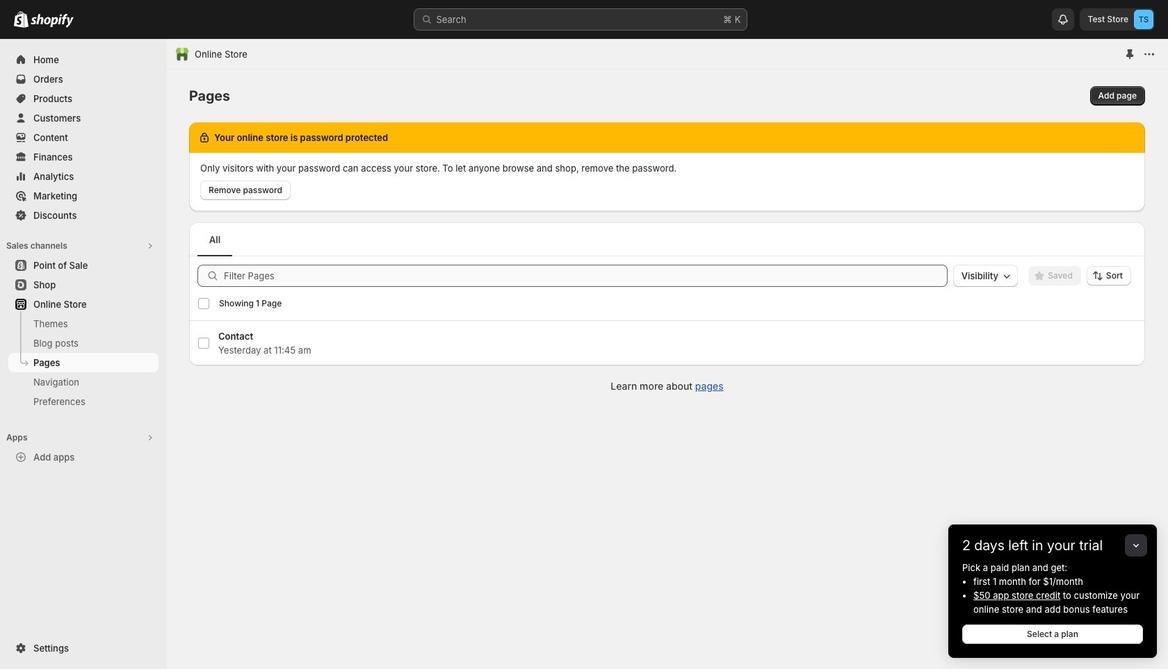 Task type: locate. For each thing, give the bounding box(es) containing it.
shopify image
[[14, 11, 29, 28], [31, 14, 74, 28]]

test store image
[[1134, 10, 1154, 29]]



Task type: vqa. For each thing, say whether or not it's contained in the screenshot.
the left Shopify image
yes



Task type: describe. For each thing, give the bounding box(es) containing it.
online store image
[[175, 47, 189, 61]]

1 horizontal spatial shopify image
[[31, 14, 74, 28]]

0 horizontal spatial shopify image
[[14, 11, 29, 28]]



